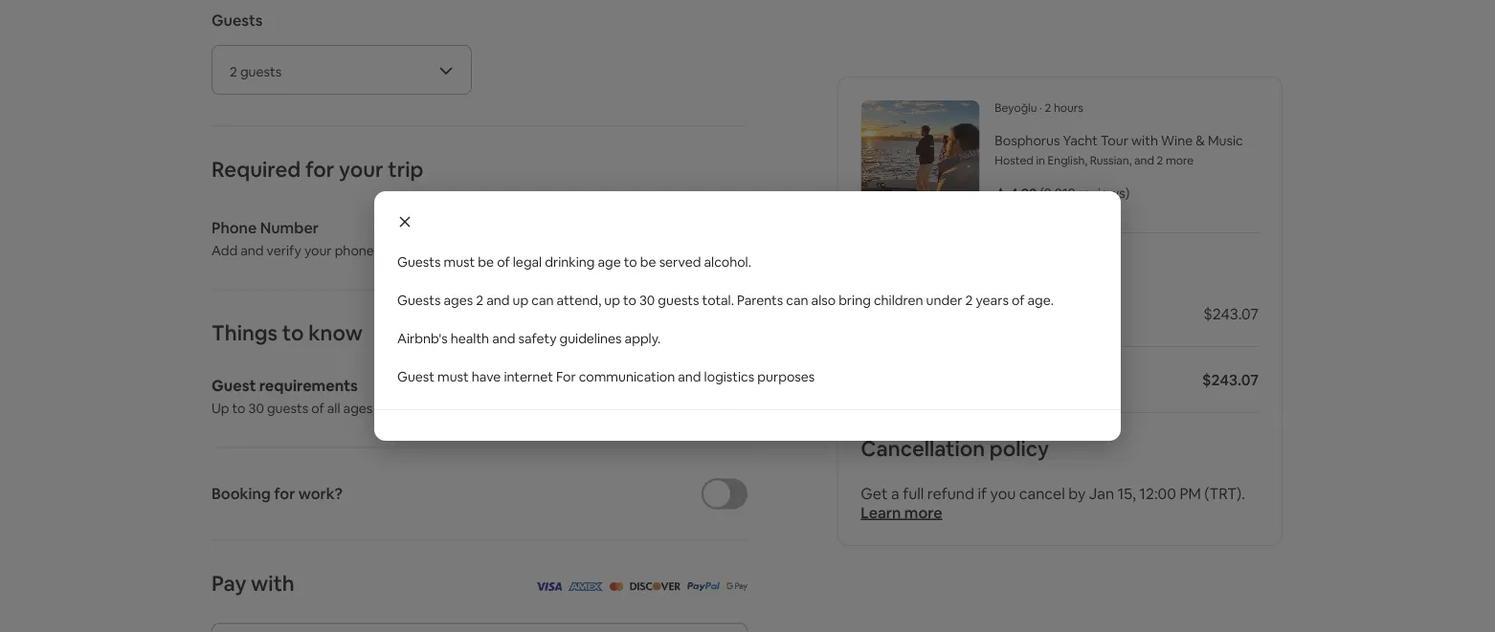 Task type: vqa. For each thing, say whether or not it's contained in the screenshot.
the guidelines at bottom left
yes



Task type: locate. For each thing, give the bounding box(es) containing it.
and right russian,
[[1134, 153, 1154, 168]]

guests inside the guest requirements dialog
[[658, 292, 699, 309]]

more down internet
[[491, 400, 524, 417]]

and left logistics
[[678, 369, 701, 386]]

ages inside guest requirements up to 30 guests of all ages can attend. learn more
[[343, 400, 373, 417]]

0 vertical spatial of
[[497, 254, 510, 271]]

guests inside guest requirements up to 30 guests of all ages can attend. learn more
[[267, 400, 308, 417]]

required for your trip
[[212, 156, 424, 183]]

pay with
[[212, 571, 295, 598]]

1 mastercard image from the top
[[609, 576, 624, 596]]

1 horizontal spatial ages
[[444, 292, 473, 309]]

your
[[339, 156, 384, 183], [304, 242, 332, 259]]

add
[[212, 242, 238, 259]]

you right send
[[548, 242, 571, 259]]

private
[[861, 304, 909, 324]]

2 visa card image from the top
[[535, 583, 562, 592]]

1 vertical spatial you
[[990, 484, 1016, 504]]

for left work?
[[274, 484, 295, 504]]

with right pay
[[251, 571, 295, 598]]

2 be from the left
[[640, 254, 656, 271]]

0 horizontal spatial guest
[[212, 376, 256, 396]]

must left have
[[438, 369, 469, 386]]

up
[[212, 400, 229, 417]]

more inside 'bosphorus yacht tour with wine & music hosted in english, russian, and 2 more'
[[1166, 153, 1194, 168]]

guest up up
[[212, 376, 256, 396]]

number
[[377, 242, 425, 259]]

guests down requirements on the left bottom of page
[[267, 400, 308, 417]]

mastercard image
[[609, 576, 624, 596], [609, 583, 624, 592]]

1 horizontal spatial you
[[990, 484, 1016, 504]]

1 american express card image from the top
[[568, 576, 604, 596]]

up down legal
[[513, 292, 529, 309]]

1 discover card image from the top
[[629, 576, 681, 596]]

0 horizontal spatial your
[[304, 242, 332, 259]]

1 vertical spatial must
[[438, 369, 469, 386]]

0 horizontal spatial learn more link
[[453, 400, 524, 417]]

must for guest
[[438, 369, 469, 386]]

1 vertical spatial ages
[[343, 400, 373, 417]]

1 vertical spatial learn
[[861, 503, 901, 523]]

with right tour
[[1131, 132, 1158, 149]]

reviews
[[1079, 185, 1126, 202]]

trip up phone number add and verify your phone number so airbnb can send you trip updates
[[388, 156, 424, 183]]

1 vertical spatial guests
[[267, 400, 308, 417]]

up
[[513, 292, 529, 309], [604, 292, 620, 309]]

0 horizontal spatial guests
[[267, 400, 308, 417]]

1 horizontal spatial up
[[604, 292, 620, 309]]

your right verify
[[304, 242, 332, 259]]

0 vertical spatial learn
[[453, 400, 488, 417]]

beyoğlu
[[995, 101, 1037, 115]]

can left also
[[786, 292, 808, 309]]

to inside guest requirements up to 30 guests of all ages can attend. learn more
[[232, 400, 246, 417]]

music
[[1208, 132, 1243, 149]]

1 vertical spatial learn more link
[[861, 503, 942, 523]]

2 discover card image from the top
[[629, 583, 681, 592]]

of inside guest requirements up to 30 guests of all ages can attend. learn more
[[311, 400, 324, 417]]

guest inside dialog
[[397, 369, 435, 386]]

4.92 ( 2,018 reviews )
[[1010, 185, 1130, 202]]

yacht
[[1063, 132, 1098, 149]]

ages up health
[[444, 292, 473, 309]]

more inside get a full refund if you cancel by jan 15, 12:00 pm (trt). learn more
[[904, 503, 942, 523]]

you right if
[[990, 484, 1016, 504]]

google pay image
[[726, 576, 748, 596], [726, 583, 748, 592]]

1 up from the left
[[513, 292, 529, 309]]

for right required
[[305, 156, 334, 183]]

bosphorus
[[995, 132, 1060, 149]]

1 horizontal spatial trip
[[574, 242, 595, 259]]

2 up health
[[476, 292, 484, 309]]

get a full refund if you cancel by jan 15, 12:00 pm (trt). learn more
[[861, 484, 1245, 523]]

policy
[[990, 435, 1049, 462]]

1 horizontal spatial guest
[[397, 369, 435, 386]]

must for guests
[[444, 254, 475, 271]]

1 be from the left
[[478, 254, 494, 271]]

guest
[[397, 369, 435, 386], [212, 376, 256, 396]]

your up phone
[[339, 156, 384, 183]]

1 google pay image from the top
[[726, 576, 748, 596]]

15,
[[1118, 484, 1136, 504]]

internet
[[504, 369, 553, 386]]

2 down wine
[[1157, 153, 1163, 168]]

1 horizontal spatial with
[[1131, 132, 1158, 149]]

of left all
[[311, 400, 324, 417]]

learn more link
[[453, 400, 524, 417], [861, 503, 942, 523]]

1 vertical spatial your
[[304, 242, 332, 259]]

30 right up
[[248, 400, 264, 417]]

0 horizontal spatial up
[[513, 292, 529, 309]]

mastercard image left paypal icon
[[609, 576, 624, 596]]

2 vertical spatial of
[[311, 400, 324, 417]]

you
[[548, 242, 571, 259], [990, 484, 1016, 504]]

0 horizontal spatial trip
[[388, 156, 424, 183]]

0 vertical spatial guests
[[212, 10, 263, 30]]

1 vertical spatial more
[[491, 400, 524, 417]]

1 vertical spatial with
[[251, 571, 295, 598]]

can left attend.
[[376, 400, 398, 417]]

be
[[478, 254, 494, 271], [640, 254, 656, 271]]

know
[[308, 320, 363, 347]]

mastercard image left paypal image
[[609, 583, 624, 592]]

to
[[624, 254, 637, 271], [623, 292, 637, 309], [282, 320, 304, 347], [232, 400, 246, 417]]

0 horizontal spatial be
[[478, 254, 494, 271]]

30 inside the guest requirements dialog
[[639, 292, 655, 309]]

learn more link down cancellation
[[861, 503, 942, 523]]

2 right the ·
[[1045, 101, 1051, 115]]

2 horizontal spatial of
[[1012, 292, 1025, 309]]

2
[[1045, 101, 1051, 115], [1157, 153, 1163, 168], [476, 292, 484, 309], [965, 292, 973, 309]]

0 vertical spatial for
[[305, 156, 334, 183]]

american express card image
[[568, 576, 604, 596], [568, 583, 604, 592]]

1 horizontal spatial more
[[904, 503, 942, 523]]

tour
[[1101, 132, 1129, 149]]

send
[[515, 242, 545, 259]]

1 visa card image from the top
[[535, 576, 562, 596]]

of left the age.
[[1012, 292, 1025, 309]]

2 vertical spatial guests
[[397, 292, 441, 309]]

be left served
[[640, 254, 656, 271]]

bosphorus yacht tour with wine & music hosted in english, russian, and 2 more
[[995, 132, 1243, 168]]

be left legal
[[478, 254, 494, 271]]

learn more link down have
[[453, 400, 524, 417]]

google pay image right paypal icon
[[726, 576, 748, 596]]

of
[[497, 254, 510, 271], [1012, 292, 1025, 309], [311, 400, 324, 417]]

1 vertical spatial $243.07
[[1202, 370, 1259, 390]]

discover card image
[[629, 576, 681, 596], [629, 583, 681, 592]]

can inside phone number add and verify your phone number so airbnb can send you trip updates
[[490, 242, 513, 259]]

paypal image
[[687, 576, 720, 596]]

0 vertical spatial you
[[548, 242, 571, 259]]

must
[[444, 254, 475, 271], [438, 369, 469, 386]]

guest up attend.
[[397, 369, 435, 386]]

0 vertical spatial more
[[1166, 153, 1194, 168]]

attend,
[[557, 292, 601, 309]]

1 vertical spatial guests
[[397, 254, 441, 271]]

to right up
[[232, 400, 246, 417]]

can left legal
[[490, 242, 513, 259]]

for for required
[[305, 156, 334, 183]]

up right attend,
[[604, 292, 620, 309]]

required
[[212, 156, 301, 183]]

0 vertical spatial trip
[[388, 156, 424, 183]]

must right so
[[444, 254, 475, 271]]

0 horizontal spatial for
[[274, 484, 295, 504]]

0 horizontal spatial learn
[[453, 400, 488, 417]]

guest must have internet for communication and logistics purposes
[[397, 369, 815, 386]]

2 google pay image from the top
[[726, 583, 748, 592]]

you inside get a full refund if you cancel by jan 15, 12:00 pm (trt). learn more
[[990, 484, 1016, 504]]

ages
[[444, 292, 473, 309], [343, 400, 373, 417]]

and
[[1134, 153, 1154, 168], [240, 242, 264, 259], [487, 292, 510, 309], [492, 330, 516, 348], [678, 369, 701, 386]]

2 horizontal spatial more
[[1166, 153, 1194, 168]]

1 vertical spatial for
[[274, 484, 295, 504]]

wine
[[1161, 132, 1193, 149]]

0 horizontal spatial ages
[[343, 400, 373, 417]]

full
[[903, 484, 924, 504]]

health
[[451, 330, 489, 348]]

0 horizontal spatial you
[[548, 242, 571, 259]]

learn left full
[[861, 503, 901, 523]]

more down wine
[[1166, 153, 1194, 168]]

guest inside guest requirements up to 30 guests of all ages can attend. learn more
[[212, 376, 256, 396]]

2 vertical spatial more
[[904, 503, 942, 523]]

things to know
[[212, 320, 363, 347]]

years
[[976, 292, 1009, 309]]

0 vertical spatial 30
[[639, 292, 655, 309]]

visa card image
[[535, 576, 562, 596], [535, 583, 562, 592]]

1 horizontal spatial learn
[[861, 503, 901, 523]]

discover card image left paypal image
[[629, 583, 681, 592]]

0 horizontal spatial more
[[491, 400, 524, 417]]

1 horizontal spatial for
[[305, 156, 334, 183]]

0 vertical spatial guests
[[658, 292, 699, 309]]

0 horizontal spatial of
[[311, 400, 324, 417]]

guests for guests must be of legal drinking age to be served alcohol.
[[397, 254, 441, 271]]

learn
[[453, 400, 488, 417], [861, 503, 901, 523]]

of left legal
[[497, 254, 510, 271]]

and right add
[[240, 242, 264, 259]]

1 horizontal spatial be
[[640, 254, 656, 271]]

more right a at bottom
[[904, 503, 942, 523]]

pay
[[212, 571, 246, 598]]

english,
[[1048, 153, 1088, 168]]

learn down have
[[453, 400, 488, 417]]

so
[[428, 242, 443, 259]]

guest for must
[[397, 369, 435, 386]]

get
[[861, 484, 888, 504]]

can
[[490, 242, 513, 259], [532, 292, 554, 309], [786, 292, 808, 309], [376, 400, 398, 417]]

guests
[[658, 292, 699, 309], [267, 400, 308, 417]]

1 horizontal spatial 30
[[639, 292, 655, 309]]

1 horizontal spatial your
[[339, 156, 384, 183]]

1 horizontal spatial guests
[[658, 292, 699, 309]]

with inside 'bosphorus yacht tour with wine & music hosted in english, russian, and 2 more'
[[1131, 132, 1158, 149]]

by
[[1069, 484, 1086, 504]]

1 vertical spatial 30
[[248, 400, 264, 417]]

2 inside 'bosphorus yacht tour with wine & music hosted in english, russian, and 2 more'
[[1157, 153, 1163, 168]]

trip inside phone number add and verify your phone number so airbnb can send you trip updates
[[574, 242, 595, 259]]

discover card image left paypal icon
[[629, 576, 681, 596]]

30 up apply.
[[639, 292, 655, 309]]

0 vertical spatial must
[[444, 254, 475, 271]]

(trt).
[[1205, 484, 1245, 504]]

$243.07
[[1203, 304, 1259, 324], [1202, 370, 1259, 390]]

with
[[1131, 132, 1158, 149], [251, 571, 295, 598]]

guests down served
[[658, 292, 699, 309]]

0 vertical spatial ages
[[444, 292, 473, 309]]

trip
[[388, 156, 424, 183], [574, 242, 595, 259]]

0 vertical spatial with
[[1131, 132, 1158, 149]]

google pay image right paypal image
[[726, 583, 748, 592]]

12:00
[[1139, 484, 1176, 504]]

learn inside get a full refund if you cancel by jan 15, 12:00 pm (trt). learn more
[[861, 503, 901, 523]]

guests for guests ages 2 and up can attend, up to 30 guests total. parents can also bring children under 2 years of age.
[[397, 292, 441, 309]]

30
[[639, 292, 655, 309], [248, 400, 264, 417]]

1 vertical spatial trip
[[574, 242, 595, 259]]

booking
[[212, 484, 271, 504]]

ages right all
[[343, 400, 373, 417]]

total.
[[702, 292, 734, 309]]

phone
[[335, 242, 374, 259]]

0 horizontal spatial 30
[[248, 400, 264, 417]]

trip left the "age"
[[574, 242, 595, 259]]



Task type: describe. For each thing, give the bounding box(es) containing it.
can inside guest requirements up to 30 guests of all ages can attend. learn more
[[376, 400, 398, 417]]

airbnb's health and safety guidelines apply.
[[397, 330, 661, 348]]

alcohol.
[[704, 254, 751, 271]]

age
[[598, 254, 621, 271]]

guidelines
[[560, 330, 622, 348]]

guests for guests
[[212, 10, 263, 30]]

bring
[[839, 292, 871, 309]]

all
[[327, 400, 340, 417]]

2 up from the left
[[604, 292, 620, 309]]

and up health
[[487, 292, 510, 309]]

to left 'know'
[[282, 320, 304, 347]]

learn inside guest requirements up to 30 guests of all ages can attend. learn more
[[453, 400, 488, 417]]

price
[[958, 304, 994, 324]]

work?
[[298, 484, 343, 504]]

under
[[926, 292, 962, 309]]

age.
[[1028, 292, 1054, 309]]

refund
[[927, 484, 974, 504]]

1 horizontal spatial learn more link
[[861, 503, 942, 523]]

phone number add and verify your phone number so airbnb can send you trip updates
[[212, 218, 649, 259]]

2 mastercard image from the top
[[609, 583, 624, 592]]

and inside 'bosphorus yacht tour with wine & music hosted in english, russian, and 2 more'
[[1134, 153, 1154, 168]]

cancellation policy
[[861, 435, 1049, 462]]

verify
[[267, 242, 301, 259]]

apply.
[[625, 330, 661, 348]]

parents
[[737, 292, 783, 309]]

1 horizontal spatial of
[[497, 254, 510, 271]]

group
[[913, 304, 955, 324]]

2,018
[[1044, 185, 1076, 202]]

a
[[891, 484, 900, 504]]

and left safety
[[492, 330, 516, 348]]

can left attend,
[[532, 292, 554, 309]]

guest requirements up to 30 guests of all ages can attend. learn more
[[212, 376, 524, 417]]

1 vertical spatial of
[[1012, 292, 1025, 309]]

hours
[[1054, 101, 1083, 115]]

&
[[1196, 132, 1205, 149]]

and inside phone number add and verify your phone number so airbnb can send you trip updates
[[240, 242, 264, 259]]

updates
[[598, 242, 649, 259]]

guest requirements dialog
[[374, 191, 1121, 441]]

30 inside guest requirements up to 30 guests of all ages can attend. learn more
[[248, 400, 264, 417]]

safety
[[518, 330, 557, 348]]

airbnb
[[446, 242, 487, 259]]

guests ages 2 and up can attend, up to 30 guests total. parents can also bring children under 2 years of age.
[[397, 292, 1054, 309]]

0 vertical spatial $243.07
[[1203, 304, 1259, 324]]

to up apply.
[[623, 292, 637, 309]]

communication
[[579, 369, 675, 386]]

ages inside the guest requirements dialog
[[444, 292, 473, 309]]

(
[[1040, 185, 1044, 202]]

for for booking
[[274, 484, 295, 504]]

cancellation
[[861, 435, 985, 462]]

children
[[874, 292, 923, 309]]

0 vertical spatial learn more link
[[453, 400, 524, 417]]

your inside phone number add and verify your phone number so airbnb can send you trip updates
[[304, 242, 332, 259]]

2 left years
[[965, 292, 973, 309]]

number
[[260, 218, 319, 238]]

private group price
[[861, 304, 994, 324]]

legal
[[513, 254, 542, 271]]

served
[[659, 254, 701, 271]]

if
[[978, 484, 987, 504]]

guests must be of legal drinking age to be served alcohol.
[[397, 254, 751, 271]]

hosted
[[995, 153, 1034, 168]]

more inside guest requirements up to 30 guests of all ages can attend. learn more
[[491, 400, 524, 417]]

guest for requirements
[[212, 376, 256, 396]]

4.92
[[1010, 185, 1037, 202]]

in
[[1036, 153, 1045, 168]]

phone
[[212, 218, 257, 238]]

pm
[[1180, 484, 1201, 504]]

attend.
[[401, 400, 445, 417]]

you inside phone number add and verify your phone number so airbnb can send you trip updates
[[548, 242, 571, 259]]

have
[[472, 369, 501, 386]]

things
[[212, 320, 278, 347]]

0 vertical spatial your
[[339, 156, 384, 183]]

booking for work?
[[212, 484, 343, 504]]

)
[[1126, 185, 1130, 202]]

for
[[556, 369, 576, 386]]

beyoğlu · 2 hours
[[995, 101, 1083, 115]]

0 horizontal spatial with
[[251, 571, 295, 598]]

airbnb's
[[397, 330, 448, 348]]

logistics
[[704, 369, 755, 386]]

russian,
[[1090, 153, 1132, 168]]

purposes
[[757, 369, 815, 386]]

requirements
[[259, 376, 358, 396]]

drinking
[[545, 254, 595, 271]]

to right the "age"
[[624, 254, 637, 271]]

also
[[811, 292, 836, 309]]

2 american express card image from the top
[[568, 583, 604, 592]]

·
[[1040, 101, 1042, 115]]

jan
[[1089, 484, 1114, 504]]

paypal image
[[687, 583, 720, 592]]

cancel
[[1019, 484, 1065, 504]]



